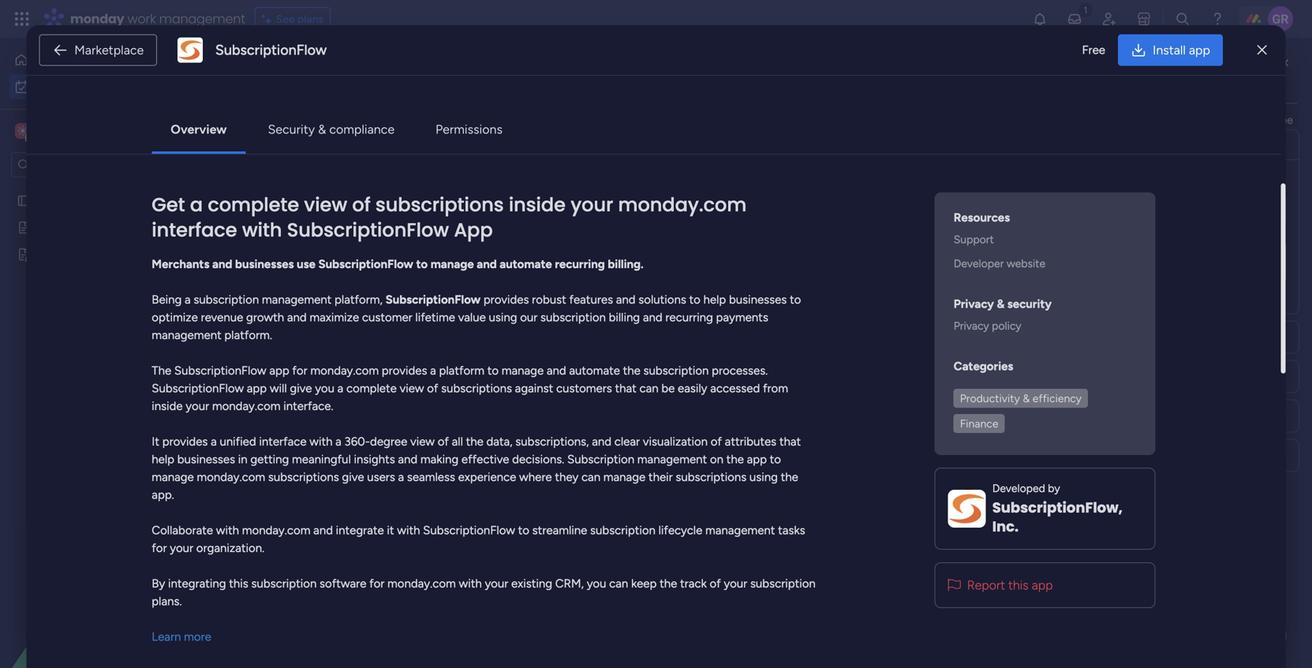 Task type: describe. For each thing, give the bounding box(es) containing it.
visualization
[[643, 435, 708, 449]]

manage down 'subscription'
[[604, 470, 646, 484]]

meaningful
[[292, 452, 351, 467]]

1 + from the top
[[258, 341, 265, 354]]

recurring inside provides robust features and solutions to help businesses to optimize revenue growth and maximize customer lifetime value using our subscription billing and recurring payments management platform.
[[666, 310, 713, 325]]

a inside get a complete view of subscriptions inside your monday.com interface with subscriptionflow app
[[190, 192, 203, 218]]

1 people from the top
[[986, 251, 1020, 265]]

they
[[555, 470, 579, 484]]

for inside the subscriptionflow app for monday.com provides a platform to manage and automate the subscription processes. subscriptionflow app will give you a complete view of subscriptions against customers that can be easily accessed from inside your monday.com interface.
[[292, 364, 308, 378]]

app inside report this app link
[[1032, 578, 1053, 593]]

hide
[[478, 131, 501, 144]]

getting
[[250, 452, 289, 467]]

optimize
[[152, 310, 198, 325]]

categories
[[954, 359, 1014, 374]]

merchants
[[152, 257, 209, 271]]

1 to- from the top
[[679, 286, 694, 298]]

install app
[[1153, 43, 1211, 58]]

provides inside the subscriptionflow app for monday.com provides a platform to manage and automate the subscription processes. subscriptionflow app will give you a complete view of subscriptions against customers that can be easily accessed from inside your monday.com interface.
[[382, 364, 427, 378]]

notifications image
[[1032, 11, 1048, 27]]

to inside the subscriptionflow app for monday.com provides a platform to manage and automate the subscription processes. subscriptionflow app will give you a complete view of subscriptions against customers that can be easily accessed from inside your monday.com interface.
[[487, 364, 499, 378]]

all
[[452, 435, 463, 449]]

developed by subscriptionflow, inc.
[[993, 482, 1123, 537]]

subscriptionflow up my work
[[215, 41, 327, 58]]

subscriptionflow inside get a complete view of subscriptions inside your monday.com interface with subscriptionflow app
[[287, 217, 449, 243]]

today
[[266, 251, 311, 271]]

week for this
[[298, 393, 335, 414]]

policy
[[992, 319, 1022, 332]]

view inside get a complete view of subscriptions inside your monday.com interface with subscriptionflow app
[[304, 192, 347, 218]]

see
[[276, 12, 295, 26]]

inside inside the subscriptionflow app for monday.com provides a platform to manage and automate the subscription processes. subscriptionflow app will give you a complete view of subscriptions against customers that can be easily accessed from inside your monday.com interface.
[[152, 399, 183, 413]]

2 inside today / 2 items
[[325, 256, 331, 269]]

1 item from the top
[[282, 313, 305, 326]]

provides inside provides robust features and solutions to help businesses to optimize revenue growth and maximize customer lifetime value using our subscription billing and recurring payments management platform.
[[484, 293, 529, 307]]

subscriptions down on
[[676, 470, 747, 484]]

this inside the by integrating this subscription software for monday.com with your existing crm, you can keep the track of your subscription plans.
[[229, 577, 248, 591]]

finance button
[[954, 414, 1005, 433]]

group
[[703, 450, 735, 464]]

to
[[1237, 71, 1249, 84]]

productivity & efficiency button
[[954, 389, 1088, 408]]

where
[[519, 470, 552, 484]]

value
[[458, 310, 486, 325]]

1 workspace image from the left
[[15, 122, 31, 140]]

with up organization.
[[216, 523, 239, 538]]

and up billing
[[616, 293, 636, 307]]

being a subscription management platform, subscriptionflow
[[152, 293, 481, 307]]

interface inside get a complete view of subscriptions inside your monday.com interface with subscriptionflow app
[[152, 217, 237, 243]]

like
[[1244, 113, 1260, 127]]

my
[[233, 60, 269, 95]]

2 inside past dates / 2 items
[[356, 199, 362, 212]]

that inside the it provides a unified interface with a 360-degree view of all the data, subscriptions, and clear visualization of attributes that help businesses in getting meaningful insights and making effective decisions. subscription management on the app to manage monday.com subscriptions give users a seamless experience where they can manage their subscriptions using the app.
[[780, 435, 801, 449]]

permissions button
[[423, 113, 515, 145]]

it provides a unified interface with a 360-degree view of all the data, subscriptions, and clear visualization of attributes that help businesses in getting meaningful insights and making effective decisions. subscription management on the app to manage monday.com subscriptions give users a seamless experience where they can manage their subscriptions using the app.
[[152, 435, 801, 502]]

that inside the subscriptionflow app for monday.com provides a platform to manage and automate the subscription processes. subscriptionflow app will give you a complete view of subscriptions against customers that can be easily accessed from inside your monday.com interface.
[[615, 381, 637, 396]]

customers
[[556, 381, 612, 396]]

1 add from the top
[[268, 341, 288, 354]]

and inside the subscriptionflow app for monday.com provides a platform to manage and automate the subscription processes. subscriptionflow app will give you a complete view of subscriptions against customers that can be easily accessed from inside your monday.com interface.
[[547, 364, 566, 378]]

automate inside the subscriptionflow app for monday.com provides a platform to manage and automate the subscription processes. subscriptionflow app will give you a complete view of subscriptions against customers that can be easily accessed from inside your monday.com interface.
[[569, 364, 620, 378]]

monday.com inside collaborate with monday.com and integrate it with subscriptionflow to streamline subscription lifecycle management tasks for your organization.
[[242, 523, 311, 538]]

subscriptions down meaningful
[[268, 470, 339, 484]]

invite members image
[[1102, 11, 1118, 27]]

monday.com inside get a complete view of subscriptions inside your monday.com interface with subscriptionflow app
[[618, 192, 747, 218]]

lottie animation image
[[0, 509, 201, 668]]

new inside 'button'
[[239, 131, 262, 144]]

3 do from the top
[[694, 485, 707, 497]]

collaborate
[[152, 523, 213, 538]]

with inside the it provides a unified interface with a 360-degree view of all the data, subscriptions, and clear visualization of attributes that help businesses in getting meaningful insights and making effective decisions. subscription management on the app to manage monday.com subscriptions give users a seamless experience where they can manage their subscriptions using the app.
[[310, 435, 333, 449]]

new item button
[[233, 125, 293, 150]]

learn
[[152, 630, 181, 644]]

and down degree
[[398, 452, 418, 467]]

report this app
[[967, 578, 1053, 593]]

/ right later
[[305, 564, 312, 584]]

users
[[367, 470, 395, 484]]

security
[[1008, 297, 1052, 311]]

streamline
[[532, 523, 587, 538]]

0 vertical spatial greg robinson image
[[1268, 6, 1294, 32]]

your inside collaborate with monday.com and integrate it with subscriptionflow to streamline subscription lifecycle management tasks for your organization.
[[170, 541, 193, 555]]

by
[[152, 577, 165, 591]]

Filter dashboard by text search field
[[300, 125, 443, 150]]

seamless
[[407, 470, 455, 484]]

with inside the by integrating this subscription software for monday.com with your existing crm, you can keep the track of your subscription plans.
[[459, 577, 482, 591]]

your inside the subscriptionflow app for monday.com provides a platform to manage and automate the subscription processes. subscriptionflow app will give you a complete view of subscriptions against customers that can be easily accessed from inside your monday.com interface.
[[186, 399, 209, 413]]

processes.
[[712, 364, 768, 378]]

management up application logo
[[159, 10, 245, 28]]

degree
[[370, 435, 407, 449]]

view inside the it provides a unified interface with a 360-degree view of all the data, subscriptions, and clear visualization of attributes that help businesses in getting meaningful insights and making effective decisions. subscription management on the app to manage monday.com subscriptions give users a seamless experience where they can manage their subscriptions using the app.
[[410, 435, 435, 449]]

items inside later / 0 items
[[326, 568, 353, 582]]

project management
[[802, 285, 905, 299]]

report
[[967, 578, 1005, 593]]

you inside the subscriptionflow app for monday.com provides a platform to manage and automate the subscription processes. subscriptionflow app will give you a complete view of subscriptions against customers that can be easily accessed from inside your monday.com interface.
[[315, 381, 335, 396]]

date for date
[[1094, 450, 1117, 464]]

your inside get a complete view of subscriptions inside your monday.com interface with subscriptionflow app
[[571, 192, 613, 218]]

subscriptionflow, inc. logo image
[[948, 490, 986, 528]]

and left people
[[1157, 113, 1175, 127]]

2 people from the top
[[986, 450, 1020, 464]]

the up 'tasks'
[[781, 470, 799, 484]]

the right the "all"
[[466, 435, 484, 449]]

public board image
[[17, 193, 32, 208]]

of inside the subscriptionflow app for monday.com provides a platform to manage and automate the subscription processes. subscriptionflow app will give you a complete view of subscriptions against customers that can be easily accessed from inside your monday.com interface.
[[427, 381, 438, 396]]

install app button
[[1118, 34, 1223, 66]]

past
[[266, 195, 297, 215]]

by integrating this subscription software for monday.com with your existing crm, you can keep the track of your subscription plans.
[[152, 577, 816, 609]]

lottie animation element
[[0, 509, 201, 668]]

select product image
[[14, 11, 30, 27]]

to inside the it provides a unified interface with a 360-degree view of all the data, subscriptions, and clear visualization of attributes that help businesses in getting meaningful insights and making effective decisions. subscription management on the app to manage monday.com subscriptions give users a seamless experience where they can manage their subscriptions using the app.
[[770, 452, 781, 467]]

2 item from the top
[[282, 483, 305, 496]]

greg robinson image inside main content
[[1036, 250, 1060, 274]]

work
[[275, 60, 339, 95]]

can inside the by integrating this subscription software for monday.com with your existing crm, you can keep the track of your subscription plans.
[[609, 577, 628, 591]]

monday work management
[[70, 10, 245, 28]]

support
[[954, 233, 994, 246]]

view inside the subscriptionflow app for monday.com provides a platform to manage and automate the subscription processes. subscriptionflow app will give you a complete view of subscriptions against customers that can be easily accessed from inside your monday.com interface.
[[400, 381, 424, 396]]

for inside collaborate with monday.com and integrate it with subscriptionflow to streamline subscription lifecycle management tasks for your organization.
[[152, 541, 167, 555]]

2 privacy from the top
[[954, 319, 989, 332]]

solutions
[[639, 293, 686, 307]]

and up 'subscription'
[[592, 435, 612, 449]]

businesses inside provides robust features and solutions to help businesses to optimize revenue growth and maximize customer lifetime value using our subscription billing and recurring payments management platform.
[[729, 293, 787, 307]]

marketplace report app image
[[948, 579, 961, 592]]

items inside today / 2 items
[[334, 256, 361, 269]]

later
[[266, 564, 301, 584]]

subscriptionflow down the
[[152, 381, 244, 396]]

report this app link
[[935, 563, 1156, 608]]

overview button
[[158, 113, 239, 145]]

later / 0 items
[[266, 564, 353, 584]]

security
[[268, 122, 315, 137]]

subscriptions,
[[516, 435, 589, 449]]

integrating
[[168, 577, 226, 591]]

column for priority column
[[1061, 449, 1099, 462]]

of inside the by integrating this subscription software for monday.com with your existing crm, you can keep the track of your subscription plans.
[[710, 577, 721, 591]]

work
[[128, 10, 156, 28]]

the subscriptionflow app for monday.com provides a platform to manage and automate the subscription processes. subscriptionflow app will give you a complete view of subscriptions against customers that can be easily accessed from inside your monday.com interface.
[[152, 364, 788, 413]]

effective
[[462, 452, 509, 467]]

next week / 1 item
[[266, 450, 382, 470]]

application logo image
[[177, 37, 203, 63]]

give inside the it provides a unified interface with a 360-degree view of all the data, subscriptions, and clear visualization of attributes that help businesses in getting meaningful insights and making effective decisions. subscription management on the app to manage monday.com subscriptions give users a seamless experience where they can manage their subscriptions using the app.
[[342, 470, 364, 484]]

data,
[[487, 435, 513, 449]]

people
[[1178, 113, 1212, 127]]

help image
[[1210, 11, 1226, 27]]

app.
[[152, 488, 174, 502]]

items inside past dates / 2 items
[[365, 199, 392, 212]]

priority column
[[1023, 449, 1099, 462]]

a right users
[[398, 470, 404, 484]]

week for next
[[301, 450, 338, 470]]

subscriptionflow up platform,
[[318, 257, 414, 271]]

2 + add item from the top
[[258, 511, 313, 524]]

& for security
[[318, 122, 326, 137]]

next
[[266, 450, 297, 470]]

items right done
[[532, 131, 559, 144]]

businesses inside the it provides a unified interface with a 360-degree view of all the data, subscriptions, and clear visualization of attributes that help businesses in getting meaningful insights and making effective decisions. subscription management on the app to manage monday.com subscriptions give users a seamless experience where they can manage their subscriptions using the app.
[[177, 452, 235, 467]]

learn more link
[[152, 630, 211, 644]]

3 to- from the top
[[679, 485, 694, 497]]

3 to-do from the top
[[679, 485, 707, 497]]

a left platform
[[430, 364, 436, 378]]

2 vertical spatial new
[[256, 483, 280, 496]]

permissions
[[436, 122, 503, 137]]

customer
[[362, 310, 413, 325]]

item inside new item 'button'
[[265, 131, 287, 144]]

platform,
[[335, 293, 383, 307]]

help inside the it provides a unified interface with a 360-degree view of all the data, subscriptions, and clear visualization of attributes that help businesses in getting meaningful insights and making effective decisions. subscription management on the app to manage monday.com subscriptions give users a seamless experience where they can manage their subscriptions using the app.
[[152, 452, 174, 467]]

subscription up revenue
[[194, 293, 259, 307]]

experience
[[458, 470, 516, 484]]

0 vertical spatial recurring
[[555, 257, 605, 271]]

0 inside the this week / 0 items
[[350, 398, 357, 411]]

0 vertical spatial automate
[[500, 257, 552, 271]]

security & compliance
[[268, 122, 395, 137]]

monday
[[70, 10, 124, 28]]

finance
[[960, 417, 999, 430]]

subscription left software
[[251, 577, 317, 591]]

/ right today
[[314, 251, 322, 271]]

of left the "all"
[[438, 435, 449, 449]]

to left 'project management'
[[790, 293, 801, 307]]

item inside next week / 1 item
[[360, 455, 382, 468]]

management
[[840, 285, 905, 299]]

management inside provides robust features and solutions to help businesses to optimize revenue growth and maximize customer lifetime value using our subscription billing and recurring payments management platform.
[[152, 328, 222, 342]]

learn more
[[152, 630, 211, 644]]

app inside install app button
[[1189, 43, 1211, 58]]

will
[[270, 381, 287, 396]]

search everything image
[[1175, 11, 1191, 27]]

provides robust features and solutions to help businesses to optimize revenue growth and maximize customer lifetime value using our subscription billing and recurring payments management platform.
[[152, 293, 801, 342]]

developed
[[993, 482, 1046, 495]]



Task type: locate. For each thing, give the bounding box(es) containing it.
with up meaningful
[[310, 435, 333, 449]]

businesses down unified
[[177, 452, 235, 467]]

0 vertical spatial give
[[290, 381, 312, 396]]

column down efficiency
[[1049, 410, 1088, 423]]

view right past
[[304, 192, 347, 218]]

monday.com
[[618, 192, 747, 218], [310, 364, 379, 378], [212, 399, 281, 413], [197, 470, 265, 484], [242, 523, 311, 538], [388, 577, 456, 591]]

0 inside later / 0 items
[[316, 568, 323, 582]]

subscription inside provides robust features and solutions to help businesses to optimize revenue growth and maximize customer lifetime value using our subscription billing and recurring payments management platform.
[[541, 310, 606, 325]]

360-
[[345, 435, 370, 449]]

productivity & efficiency
[[960, 392, 1082, 405]]

decisions.
[[512, 452, 565, 467]]

subscription inside collaborate with monday.com and integrate it with subscriptionflow to streamline subscription lifecycle management tasks for your organization.
[[590, 523, 656, 538]]

& inside dropdown button
[[1023, 392, 1030, 405]]

1 vertical spatial that
[[780, 435, 801, 449]]

item
[[265, 131, 287, 144], [291, 341, 313, 354], [360, 455, 382, 468], [291, 511, 313, 524]]

0 vertical spatial inside
[[509, 192, 566, 218]]

can inside the it provides a unified interface with a 360-degree view of all the data, subscriptions, and clear visualization of attributes that help businesses in getting meaningful insights and making effective decisions. subscription management on the app to manage monday.com subscriptions give users a seamless experience where they can manage their subscriptions using the app.
[[582, 470, 601, 484]]

interface inside the it provides a unified interface with a 360-degree view of all the data, subscriptions, and clear visualization of attributes that help businesses in getting meaningful insights and making effective decisions. subscription management on the app to manage monday.com subscriptions give users a seamless experience where they can manage their subscriptions using the app.
[[259, 435, 307, 449]]

businesses
[[235, 257, 294, 271], [729, 293, 787, 307], [177, 452, 235, 467]]

give up interface. at the left bottom of page
[[290, 381, 312, 396]]

recurring down solutions
[[666, 310, 713, 325]]

list box
[[0, 184, 201, 481]]

private board image
[[17, 247, 32, 262]]

2 to- from the top
[[679, 313, 694, 326]]

0 horizontal spatial for
[[152, 541, 167, 555]]

& up policy
[[997, 297, 1005, 311]]

clear
[[615, 435, 640, 449]]

greg robinson image
[[1268, 6, 1294, 32], [1036, 250, 1060, 274]]

1 vertical spatial give
[[342, 470, 364, 484]]

existing
[[511, 577, 552, 591]]

done
[[504, 131, 529, 144]]

/ for past dates /
[[345, 195, 353, 215]]

0 vertical spatial +
[[258, 341, 265, 354]]

a left "360-"
[[336, 435, 342, 449]]

past dates / 2 items
[[266, 195, 392, 215]]

0 horizontal spatial can
[[582, 470, 601, 484]]

2 vertical spatial for
[[369, 577, 385, 591]]

1 do from the top
[[694, 286, 707, 298]]

1 horizontal spatial recurring
[[666, 310, 713, 325]]

columns
[[1112, 113, 1154, 127]]

1 horizontal spatial inside
[[509, 192, 566, 218]]

& inside privacy & security privacy policy
[[997, 297, 1005, 311]]

0 horizontal spatial automate
[[500, 257, 552, 271]]

1 horizontal spatial using
[[750, 470, 778, 484]]

priority
[[1023, 449, 1058, 462]]

choose the boards, columns and people you'd like to see
[[1013, 113, 1293, 127]]

1 vertical spatial 2
[[325, 256, 331, 269]]

complete inside the subscriptionflow app for monday.com provides a platform to manage and automate the subscription processes. subscriptionflow app will give you a complete view of subscriptions against customers that can be easily accessed from inside your monday.com interface.
[[346, 381, 397, 396]]

2 vertical spatial can
[[609, 577, 628, 591]]

workspace image
[[15, 122, 31, 140], [17, 122, 28, 140]]

greg robinson image up list at right
[[1268, 6, 1294, 32]]

to down get a complete view of subscriptions inside your monday.com interface with subscriptionflow app
[[416, 257, 428, 271]]

1 vertical spatial +
[[258, 511, 265, 524]]

the inside the subscriptionflow app for monday.com provides a platform to manage and automate the subscription processes. subscriptionflow app will give you a complete view of subscriptions against customers that can be easily accessed from inside your monday.com interface.
[[623, 364, 641, 378]]

subscriptions down platform
[[441, 381, 512, 396]]

1 vertical spatial + add item
[[258, 511, 313, 524]]

1 horizontal spatial you
[[587, 577, 607, 591]]

this inside report this app link
[[1009, 578, 1029, 593]]

0 vertical spatial provides
[[484, 293, 529, 307]]

subscriptionflow inside collaborate with monday.com and integrate it with subscriptionflow to streamline subscription lifecycle management tasks for your organization.
[[423, 523, 515, 538]]

1 horizontal spatial for
[[292, 364, 308, 378]]

give down 1
[[342, 470, 364, 484]]

install
[[1153, 43, 1186, 58]]

project left management
[[802, 285, 837, 299]]

0 vertical spatial people
[[986, 251, 1020, 265]]

subscription up be at the bottom right
[[644, 364, 709, 378]]

subscription inside the subscriptionflow app for monday.com provides a platform to manage and automate the subscription processes. subscriptionflow app will give you a complete view of subscriptions against customers that can be easily accessed from inside your monday.com interface.
[[644, 364, 709, 378]]

you inside the by integrating this subscription software for monday.com with your existing crm, you can keep the track of your subscription plans.
[[587, 577, 607, 591]]

0 vertical spatial view
[[304, 192, 347, 218]]

management down optimize
[[152, 328, 222, 342]]

subscription
[[567, 452, 635, 467]]

lifetime
[[415, 310, 455, 325]]

subscriptions
[[376, 192, 504, 218], [441, 381, 512, 396], [268, 470, 339, 484], [676, 470, 747, 484]]

of right track
[[710, 577, 721, 591]]

compliance
[[329, 122, 395, 137]]

0 vertical spatial to-
[[679, 286, 694, 298]]

free
[[1082, 43, 1106, 57]]

2 horizontal spatial can
[[640, 381, 659, 396]]

provides inside the it provides a unified interface with a 360-degree view of all the data, subscriptions, and clear visualization of attributes that help businesses in getting meaningful insights and making effective decisions. subscription management on the app to manage monday.com subscriptions give users a seamless experience where they can manage their subscriptions using the app.
[[162, 435, 208, 449]]

None text field
[[1023, 196, 1286, 223]]

1 vertical spatial for
[[152, 541, 167, 555]]

2 horizontal spatial for
[[369, 577, 385, 591]]

date right 'priority'
[[1094, 450, 1117, 464]]

keep
[[631, 577, 657, 591]]

provides down customer
[[382, 364, 427, 378]]

1 horizontal spatial 0
[[350, 398, 357, 411]]

0 vertical spatial 0
[[350, 398, 357, 411]]

insights
[[354, 452, 395, 467]]

boards
[[1023, 331, 1057, 344]]

update feed image
[[1067, 11, 1083, 27]]

0 up "360-"
[[350, 398, 357, 411]]

subscriptionflow
[[215, 41, 327, 58], [287, 217, 449, 243], [318, 257, 414, 271], [386, 293, 481, 307], [174, 364, 266, 378], [152, 381, 244, 396], [423, 523, 515, 538]]

project for project
[[256, 284, 292, 298]]

can left the keep
[[609, 577, 628, 591]]

monday marketplace image
[[1136, 11, 1152, 27]]

2 + from the top
[[258, 511, 265, 524]]

/ for next week /
[[342, 450, 349, 470]]

1 vertical spatial to-do
[[679, 313, 707, 326]]

item down next
[[282, 483, 305, 496]]

for right software
[[369, 577, 385, 591]]

developer
[[954, 257, 1004, 270]]

0 vertical spatial you
[[315, 381, 335, 396]]

2 vertical spatial &
[[1023, 392, 1030, 405]]

0 horizontal spatial you
[[315, 381, 335, 396]]

to inside collaborate with monday.com and integrate it with subscriptionflow to streamline subscription lifecycle management tasks for your organization.
[[518, 523, 530, 538]]

unified
[[220, 435, 256, 449]]

for inside the by integrating this subscription software for monday.com with your existing crm, you can keep the track of your subscription plans.
[[369, 577, 385, 591]]

subscriptions inside the subscriptionflow app for monday.com provides a platform to manage and automate the subscription processes. subscriptionflow app will give you a complete view of subscriptions against customers that can be easily accessed from inside your monday.com interface.
[[441, 381, 512, 396]]

the right on
[[727, 452, 744, 467]]

subscriptions down search icon
[[376, 192, 504, 218]]

management inside the it provides a unified interface with a 360-degree view of all the data, subscriptions, and clear visualization of attributes that help businesses in getting meaningful insights and making effective decisions. subscription management on the app to manage monday.com subscriptions give users a seamless experience where they can manage their subscriptions using the app.
[[638, 452, 707, 467]]

tasks
[[778, 523, 806, 538]]

your
[[571, 192, 613, 218], [186, 399, 209, 413], [170, 541, 193, 555], [485, 577, 509, 591], [724, 577, 748, 591]]

None search field
[[300, 125, 443, 150]]

using inside provides robust features and solutions to help businesses to optimize revenue growth and maximize customer lifetime value using our subscription billing and recurring payments management platform.
[[489, 310, 517, 325]]

1 vertical spatial complete
[[346, 381, 397, 396]]

this
[[266, 393, 295, 414]]

do right solutions
[[694, 286, 707, 298]]

with
[[242, 217, 282, 243], [310, 435, 333, 449], [216, 523, 239, 538], [397, 523, 420, 538], [459, 577, 482, 591]]

and inside collaborate with monday.com and integrate it with subscriptionflow to streamline subscription lifecycle management tasks for your organization.
[[313, 523, 333, 538]]

+
[[258, 341, 265, 354], [258, 511, 265, 524]]

management inside collaborate with monday.com and integrate it with subscriptionflow to streamline subscription lifecycle management tasks for your organization.
[[706, 523, 775, 538]]

home
[[35, 53, 65, 67]]

1 vertical spatial column
[[1061, 449, 1099, 462]]

with inside get a complete view of subscriptions inside your monday.com interface with subscriptionflow app
[[242, 217, 282, 243]]

1 vertical spatial &
[[997, 297, 1005, 311]]

view up degree
[[400, 381, 424, 396]]

0 horizontal spatial give
[[290, 381, 312, 396]]

1 vertical spatial help
[[152, 452, 174, 467]]

easily
[[678, 381, 708, 396]]

0 horizontal spatial using
[[489, 310, 517, 325]]

see
[[1276, 113, 1293, 127]]

of inside get a complete view of subscriptions inside your monday.com interface with subscriptionflow app
[[352, 192, 371, 218]]

2 right dates
[[356, 199, 362, 212]]

0 horizontal spatial date
[[1023, 410, 1046, 423]]

resources support
[[954, 211, 1010, 246]]

give inside the subscriptionflow app for monday.com provides a platform to manage and automate the subscription processes. subscriptionflow app will give you a complete view of subscriptions against customers that can be easily accessed from inside your monday.com interface.
[[290, 381, 312, 396]]

0 vertical spatial for
[[292, 364, 308, 378]]

column for date column
[[1049, 410, 1088, 423]]

1 horizontal spatial help
[[704, 293, 726, 307]]

dapulse x slim image
[[1258, 41, 1267, 60]]

the left boards, at the right top of page
[[1054, 113, 1071, 127]]

/ for this week /
[[339, 393, 346, 414]]

0 vertical spatial column
[[1049, 410, 1088, 423]]

0 horizontal spatial interface
[[152, 217, 237, 243]]

+ down growth
[[258, 341, 265, 354]]

1 vertical spatial do
[[694, 313, 707, 326]]

from
[[763, 381, 788, 396]]

you right crm,
[[587, 577, 607, 591]]

to right platform
[[487, 364, 499, 378]]

people down support
[[986, 251, 1020, 265]]

1 horizontal spatial greg robinson image
[[1268, 6, 1294, 32]]

integrate
[[336, 523, 384, 538]]

0 vertical spatial do
[[694, 286, 707, 298]]

2 to-do from the top
[[679, 313, 707, 326]]

1 vertical spatial greg robinson image
[[1036, 250, 1060, 274]]

in
[[238, 452, 248, 467]]

2 new item from the top
[[256, 483, 305, 496]]

1 vertical spatial item
[[282, 483, 305, 496]]

/ left 1
[[342, 450, 349, 470]]

hide done items
[[478, 131, 559, 144]]

software
[[320, 577, 367, 591]]

0 vertical spatial new
[[239, 131, 262, 144]]

businesses up payments
[[729, 293, 787, 307]]

with right it
[[397, 523, 420, 538]]

0 vertical spatial that
[[615, 381, 637, 396]]

growth
[[246, 310, 284, 325]]

1 vertical spatial automate
[[569, 364, 620, 378]]

management down the visualization
[[638, 452, 707, 467]]

0 vertical spatial item
[[282, 313, 305, 326]]

app
[[454, 217, 493, 243]]

subscriptionflow down platform.
[[174, 364, 266, 378]]

of down 'lifetime'
[[427, 381, 438, 396]]

1 vertical spatial people
[[986, 450, 1020, 464]]

marketplace button
[[39, 34, 157, 66]]

new item
[[239, 131, 287, 144]]

subscriptionflow up 'lifetime'
[[386, 293, 481, 307]]

subscription down features
[[541, 310, 606, 325]]

items right dates
[[365, 199, 392, 212]]

0 horizontal spatial inside
[[152, 399, 183, 413]]

main content containing past dates /
[[209, 38, 1312, 668]]

organization.
[[196, 541, 265, 555]]

do left payments
[[694, 313, 707, 326]]

see plans button
[[255, 7, 331, 31]]

week
[[298, 393, 335, 414], [301, 450, 338, 470]]

app
[[1189, 43, 1211, 58], [269, 364, 289, 378], [247, 381, 267, 396], [747, 452, 767, 467], [1032, 578, 1053, 593]]

manage inside the subscriptionflow app for monday.com provides a platform to manage and automate the subscription processes. subscriptionflow app will give you a complete view of subscriptions against customers that can be easily accessed from inside your monday.com interface.
[[502, 364, 544, 378]]

& for productivity
[[1023, 392, 1030, 405]]

provides up our
[[484, 293, 529, 307]]

using inside the it provides a unified interface with a 360-degree view of all the data, subscriptions, and clear visualization of attributes that help businesses in getting meaningful insights and making effective decisions. subscription management on the app to manage monday.com subscriptions give users a seamless experience where they can manage their subscriptions using the app.
[[750, 470, 778, 484]]

management left 'tasks'
[[706, 523, 775, 538]]

2 workspace image from the left
[[17, 122, 28, 140]]

public board image
[[17, 220, 32, 235]]

interface
[[152, 217, 237, 243], [259, 435, 307, 449]]

it
[[387, 523, 394, 538]]

a right being
[[185, 293, 191, 307]]

do
[[694, 286, 707, 298], [694, 313, 707, 326], [694, 485, 707, 497]]

home option
[[9, 47, 192, 73]]

productivity
[[960, 392, 1020, 405]]

project up growth
[[256, 284, 292, 298]]

app down attributes
[[747, 452, 767, 467]]

1 vertical spatial new item
[[256, 483, 305, 496]]

0 horizontal spatial 0
[[316, 568, 323, 582]]

app right install
[[1189, 43, 1211, 58]]

complete inside get a complete view of subscriptions inside your monday.com interface with subscriptionflow app
[[208, 192, 299, 218]]

for up interface. at the left bottom of page
[[292, 364, 308, 378]]

resources
[[954, 211, 1010, 225]]

you up interface. at the left bottom of page
[[315, 381, 335, 396]]

items inside the this week / 0 items
[[360, 398, 387, 411]]

main content
[[209, 38, 1312, 668]]

0 vertical spatial week
[[298, 393, 335, 414]]

1 vertical spatial businesses
[[729, 293, 787, 307]]

2 vertical spatial do
[[694, 485, 707, 497]]

1 image
[[1079, 1, 1093, 19]]

0 vertical spatial using
[[489, 310, 517, 325]]

manage up against
[[502, 364, 544, 378]]

of up group
[[711, 435, 722, 449]]

1 horizontal spatial that
[[780, 435, 801, 449]]

track
[[680, 577, 707, 591]]

security & compliance button
[[255, 113, 407, 145]]

provides
[[484, 293, 529, 307], [382, 364, 427, 378], [162, 435, 208, 449]]

privacy
[[954, 297, 994, 311], [954, 319, 989, 332]]

app up the will
[[269, 364, 289, 378]]

add down growth
[[268, 341, 288, 354]]

and down the app
[[477, 257, 497, 271]]

0 vertical spatial + add item
[[258, 341, 313, 354]]

can left be at the bottom right
[[640, 381, 659, 396]]

1 horizontal spatial automate
[[569, 364, 620, 378]]

management up growth
[[262, 293, 332, 307]]

2 horizontal spatial &
[[1023, 392, 1030, 405]]

2 horizontal spatial provides
[[484, 293, 529, 307]]

2 right use
[[325, 256, 331, 269]]

manage up app.
[[152, 470, 194, 484]]

2 vertical spatial view
[[410, 435, 435, 449]]

item
[[282, 313, 305, 326], [282, 483, 305, 496]]

search image
[[424, 131, 437, 144]]

1 vertical spatial interface
[[259, 435, 307, 449]]

subscriptionflow up merchants and businesses use subscriptionflow to manage and automate recurring billing.
[[287, 217, 449, 243]]

0 vertical spatial &
[[318, 122, 326, 137]]

0 vertical spatial businesses
[[235, 257, 294, 271]]

using down attributes
[[750, 470, 778, 484]]

can down 'subscription'
[[582, 470, 601, 484]]

1 vertical spatial new
[[256, 313, 280, 326]]

view up making
[[410, 435, 435, 449]]

home link
[[9, 47, 192, 73]]

this week / 0 items
[[266, 393, 387, 414]]

for down collaborate
[[152, 541, 167, 555]]

new up platform.
[[256, 313, 280, 326]]

lifecycle
[[659, 523, 703, 538]]

manage
[[431, 257, 474, 271], [502, 364, 544, 378], [152, 470, 194, 484], [604, 470, 646, 484]]

monday.com inside the it provides a unified interface with a 360-degree view of all the data, subscriptions, and clear visualization of attributes that help businesses in getting meaningful insights and making effective decisions. subscription management on the app to manage monday.com subscriptions give users a seamless experience where they can manage their subscriptions using the app.
[[197, 470, 265, 484]]

app left the will
[[247, 381, 267, 396]]

our
[[520, 310, 538, 325]]

1 vertical spatial 0
[[316, 568, 323, 582]]

1 to-do from the top
[[679, 286, 707, 298]]

by
[[1048, 482, 1060, 495]]

1 vertical spatial week
[[301, 450, 338, 470]]

and right merchants
[[212, 257, 232, 271]]

1 horizontal spatial can
[[609, 577, 628, 591]]

marketplace
[[74, 43, 144, 58]]

2 vertical spatial provides
[[162, 435, 208, 449]]

0 horizontal spatial help
[[152, 452, 174, 467]]

2 add from the top
[[268, 511, 288, 524]]

interface up next
[[259, 435, 307, 449]]

and down solutions
[[643, 310, 663, 325]]

1 privacy from the top
[[954, 297, 994, 311]]

0 vertical spatial complete
[[208, 192, 299, 218]]

and up against
[[547, 364, 566, 378]]

date for date column
[[1023, 410, 1046, 423]]

0 vertical spatial can
[[640, 381, 659, 396]]

recurring up features
[[555, 257, 605, 271]]

management
[[159, 10, 245, 28], [262, 293, 332, 307], [152, 328, 222, 342], [638, 452, 707, 467], [706, 523, 775, 538]]

project for project management
[[802, 285, 837, 299]]

1 vertical spatial date
[[1094, 450, 1117, 464]]

being
[[152, 293, 182, 307]]

items up platform,
[[334, 256, 361, 269]]

1 vertical spatial view
[[400, 381, 424, 396]]

help inside provides robust features and solutions to help businesses to optimize revenue growth and maximize customer lifetime value using our subscription billing and recurring payments management platform.
[[704, 293, 726, 307]]

the inside the by integrating this subscription software for monday.com with your existing crm, you can keep the track of your subscription plans.
[[660, 577, 677, 591]]

merchants and businesses use subscriptionflow to manage and automate recurring billing.
[[152, 257, 644, 271]]

items down the integrate
[[326, 568, 353, 582]]

2 vertical spatial to-
[[679, 485, 694, 497]]

billing
[[609, 310, 640, 325]]

0 horizontal spatial recurring
[[555, 257, 605, 271]]

subscription down 'tasks'
[[751, 577, 816, 591]]

billing.
[[608, 257, 644, 271]]

can inside the subscriptionflow app for monday.com provides a platform to manage and automate the subscription processes. subscriptionflow app will give you a complete view of subscriptions against customers that can be easily accessed from inside your monday.com interface.
[[640, 381, 659, 396]]

& for privacy
[[997, 297, 1005, 311]]

+ add item up later
[[258, 511, 313, 524]]

complete up "360-"
[[346, 381, 397, 396]]

option
[[0, 187, 201, 190]]

on
[[710, 452, 724, 467]]

0 horizontal spatial 2
[[325, 256, 331, 269]]

1 horizontal spatial this
[[1009, 578, 1029, 593]]

a
[[190, 192, 203, 218], [185, 293, 191, 307], [430, 364, 436, 378], [338, 381, 344, 396], [211, 435, 217, 449], [336, 435, 342, 449], [398, 470, 404, 484]]

automate up customers
[[569, 364, 620, 378]]

do
[[1252, 71, 1265, 84]]

0 horizontal spatial this
[[229, 577, 248, 591]]

app inside the it provides a unified interface with a 360-degree view of all the data, subscriptions, and clear visualization of attributes that help businesses in getting meaningful insights and making effective decisions. subscription management on the app to manage monday.com subscriptions give users a seamless experience where they can manage their subscriptions using the app.
[[747, 452, 767, 467]]

& inside button
[[318, 122, 326, 137]]

new item down next
[[256, 483, 305, 496]]

a right get
[[190, 192, 203, 218]]

monday.com inside the by integrating this subscription software for monday.com with your existing crm, you can keep the track of your subscription plans.
[[388, 577, 456, 591]]

to do list button
[[1208, 65, 1289, 90]]

0 horizontal spatial greg robinson image
[[1036, 250, 1060, 274]]

1 vertical spatial can
[[582, 470, 601, 484]]

a left unified
[[211, 435, 217, 449]]

give
[[290, 381, 312, 396], [342, 470, 364, 484]]

1 vertical spatial using
[[750, 470, 778, 484]]

0 horizontal spatial that
[[615, 381, 637, 396]]

subscriptions inside get a complete view of subscriptions inside your monday.com interface with subscriptionflow app
[[376, 192, 504, 218]]

features
[[569, 293, 613, 307]]

to right solutions
[[689, 293, 701, 307]]

attributes
[[725, 435, 777, 449]]

to right like
[[1263, 113, 1273, 127]]

payments
[[716, 310, 769, 325]]

1 + add item from the top
[[258, 341, 313, 354]]

1 horizontal spatial interface
[[259, 435, 307, 449]]

1 new item from the top
[[256, 313, 305, 326]]

manage down the app
[[431, 257, 474, 271]]

1 vertical spatial provides
[[382, 364, 427, 378]]

1 vertical spatial recurring
[[666, 310, 713, 325]]

1 horizontal spatial complete
[[346, 381, 397, 396]]

the down billing
[[623, 364, 641, 378]]

help down it
[[152, 452, 174, 467]]

1 vertical spatial you
[[587, 577, 607, 591]]

/ right interface. at the left bottom of page
[[339, 393, 346, 414]]

2 do from the top
[[694, 313, 707, 326]]

date column
[[1023, 410, 1088, 423]]

add
[[268, 341, 288, 354], [268, 511, 288, 524]]

project
[[256, 284, 292, 298], [802, 285, 837, 299]]

and down being a subscription management platform, subscriptionflow
[[287, 310, 307, 325]]

inside inside get a complete view of subscriptions inside your monday.com interface with subscriptionflow app
[[509, 192, 566, 218]]

crm,
[[555, 577, 584, 591]]

1 vertical spatial privacy
[[954, 319, 989, 332]]

developer website
[[954, 257, 1046, 270]]

app right report
[[1032, 578, 1053, 593]]

0 horizontal spatial complete
[[208, 192, 299, 218]]

a right this
[[338, 381, 344, 396]]

0 vertical spatial new item
[[256, 313, 305, 326]]

1 horizontal spatial project
[[802, 285, 837, 299]]

privacy up policy
[[954, 297, 994, 311]]



Task type: vqa. For each thing, say whether or not it's contained in the screenshot.
Finance dropdown button
yes



